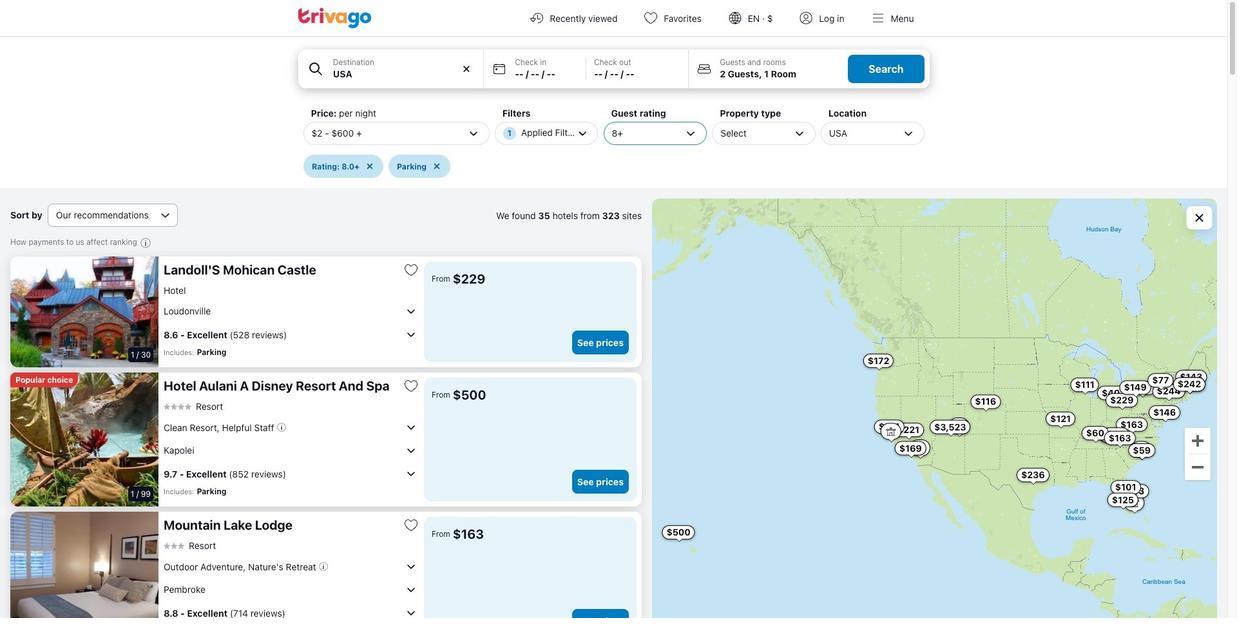 Task type: vqa. For each thing, say whether or not it's contained in the screenshot.
Map region
yes



Task type: describe. For each thing, give the bounding box(es) containing it.
Where to? search field
[[333, 67, 476, 81]]

trivago logo image
[[298, 8, 372, 28]]

map region
[[652, 199, 1218, 618]]



Task type: locate. For each thing, give the bounding box(es) containing it.
hotel aulani a disney resort and spa, (kapolei, usa) image
[[10, 373, 159, 507]]

mountain lake lodge, (pembroke, usa) image
[[10, 512, 159, 618]]

clear image
[[461, 63, 473, 75]]

landoll's mohican castle, (loudonville, usa) image
[[10, 257, 159, 367]]

None field
[[298, 50, 484, 88]]



